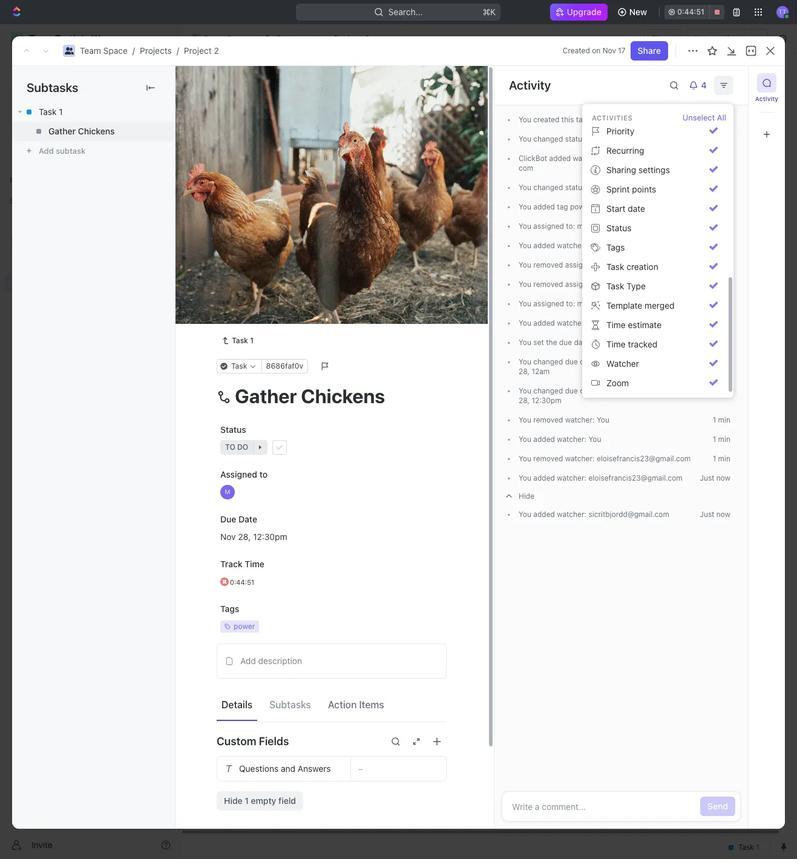 Task type: vqa. For each thing, say whether or not it's contained in the screenshot.


Task type: describe. For each thing, give the bounding box(es) containing it.
sprint points button
[[587, 180, 723, 199]]

and
[[281, 763, 296, 774]]

7 mins from the top
[[715, 241, 731, 250]]

4 changed from the top
[[534, 386, 563, 395]]

2 10 from the top
[[705, 241, 713, 250]]

creation
[[627, 262, 659, 272]]

8686faf0v button
[[261, 359, 308, 373]]

44
[[703, 202, 713, 211]]

details button
[[217, 694, 257, 716]]

you removed watcher: eloisefrancis23@gmail.com
[[519, 454, 691, 463]]

1 horizontal spatial projects
[[277, 33, 309, 44]]

watcher: down the you added watcher: you
[[565, 454, 595, 463]]

list
[[272, 112, 287, 122]]

17
[[618, 46, 626, 55]]

upgrade link
[[550, 4, 608, 21]]

automations
[[694, 33, 744, 44]]

in progress
[[225, 171, 274, 180]]

watcher: up the you added watcher: you
[[565, 415, 595, 425]]

assigned
[[220, 469, 257, 479]]

activity inside task sidebar content 'section'
[[509, 78, 551, 92]]

1 vertical spatial project 2
[[210, 72, 282, 92]]

4 mins
[[708, 357, 731, 366]]

44 mins
[[703, 202, 731, 211]]

min for you removed watcher: you
[[719, 415, 731, 425]]

1 vertical spatial project
[[184, 45, 212, 56]]

56 mins for added watcher:
[[704, 154, 731, 163]]

to do inside task sidebar content 'section'
[[632, 134, 654, 144]]

sidebar navigation
[[0, 24, 181, 859]]

merged
[[645, 300, 675, 311]]

1 vertical spatial task 1
[[244, 210, 269, 221]]

added watcher:
[[548, 154, 605, 163]]

, 12 am
[[528, 367, 550, 376]]

0 horizontal spatial project 2 link
[[184, 45, 219, 56]]

new
[[630, 7, 647, 17]]

add up customize
[[710, 78, 726, 88]]

, for , 12 am
[[528, 367, 530, 376]]

tags inside button
[[607, 242, 625, 252]]

field
[[279, 796, 296, 806]]

invite
[[31, 840, 53, 850]]

2 horizontal spatial add task
[[710, 78, 747, 88]]

status for 55
[[565, 183, 587, 192]]

8686faf0v
[[266, 361, 303, 370]]

1 removed from the top
[[534, 260, 563, 269]]

1 vertical spatial to do
[[225, 286, 248, 296]]

am
[[540, 367, 550, 376]]

settings
[[639, 165, 670, 175]]

favorites
[[10, 176, 42, 185]]

0 horizontal spatial add task
[[244, 252, 280, 263]]

space for team space
[[227, 33, 251, 44]]

task type
[[607, 281, 646, 291]]

tag
[[557, 202, 568, 211]]

task 2
[[244, 232, 270, 242]]

6 mins for you assigned to: mariaaawilliams@gmail.com
[[708, 299, 731, 308]]

changed due date from nov 28 for am
[[532, 357, 640, 366]]

mariaaawilliams@gmail.com up task creation
[[589, 241, 684, 250]]

3 removed from the top
[[534, 415, 563, 425]]

share button down new
[[644, 29, 682, 48]]

2 mins
[[708, 386, 731, 395]]

task sidebar navigation tab list
[[754, 73, 781, 144]]

2 vertical spatial project
[[210, 72, 265, 92]]

time tracked button
[[587, 335, 723, 354]]

table
[[367, 112, 389, 122]]

2 removed from the top
[[534, 280, 563, 289]]

you assigned to: mariaaawilliams@gmail.com for 6 mins
[[519, 299, 673, 308]]

to: for 10 mins
[[566, 222, 575, 231]]

sharing
[[607, 165, 637, 175]]

1 min for you added watcher: you
[[713, 435, 731, 444]]

assignees
[[502, 142, 538, 151]]

this
[[562, 115, 574, 124]]

1 vertical spatial add task
[[325, 171, 357, 180]]

2 horizontal spatial add task button
[[703, 73, 754, 93]]

hide inside hide dropdown button
[[519, 492, 535, 501]]

you added watcher: mariaaawilliams@gmail.com for 10 mins
[[519, 241, 684, 250]]

4 10 mins from the top
[[705, 280, 731, 289]]

table link
[[365, 109, 389, 126]]

1 button for 1
[[271, 210, 288, 222]]

time tracked
[[607, 339, 658, 349]]

watcher: down you added watcher: eloisefrancis23@gmail.com
[[557, 510, 587, 519]]

eloisefrancis23@gmail.com for you removed watcher: eloisefrancis23@gmail.com
[[597, 454, 691, 463]]

mariaaawilliams@gmail.com down creation on the right top of page
[[600, 280, 696, 289]]

2 inside task sidebar content 'section'
[[708, 386, 713, 395]]

you added watcher: you
[[519, 435, 602, 444]]

inbox
[[29, 84, 50, 94]]

0 vertical spatial project 2
[[334, 33, 370, 44]]

send button
[[701, 797, 736, 816]]

watcher button
[[587, 354, 723, 374]]

questions and answers
[[239, 763, 331, 774]]

1 10 from the top
[[705, 222, 713, 231]]

add down task 2
[[244, 252, 260, 263]]

watcher
[[607, 358, 639, 369]]

home link
[[5, 59, 176, 78]]

all
[[718, 113, 727, 122]]

priority button
[[587, 122, 723, 141]]

you assigned to: mariaaawilliams@gmail.com for 10 mins
[[519, 222, 673, 231]]

share button right 17
[[631, 41, 669, 61]]

8 mins from the top
[[715, 260, 731, 269]]

watcher: up you set the due date to nov 28
[[557, 319, 587, 328]]

watcher: left recurring
[[573, 154, 603, 163]]

55 mins
[[704, 183, 731, 192]]

changed status from for 56 mins
[[532, 134, 606, 144]]

just now for eloisefrancis23@gmail.com
[[700, 474, 731, 483]]

1 mins from the top
[[715, 115, 731, 124]]

user group image inside sidebar navigation
[[12, 237, 21, 245]]

space for team space / projects / project 2
[[103, 45, 128, 56]]

recurring button
[[587, 141, 723, 160]]

do inside task sidebar content 'section'
[[644, 134, 654, 144]]

0 horizontal spatial team space link
[[80, 45, 128, 56]]

sprint
[[607, 184, 630, 194]]

0 horizontal spatial task 1 link
[[12, 102, 175, 122]]

estimate
[[628, 320, 662, 330]]

you added watcher: mariaaawilliams@gmail.com for 6 mins
[[519, 319, 684, 328]]

nov 28 for pm
[[519, 386, 665, 405]]

questions
[[239, 763, 279, 774]]

12
[[532, 367, 540, 376]]

5 mins
[[708, 338, 731, 347]]

to: for 6 mins
[[566, 299, 575, 308]]

1 changed from the top
[[534, 134, 563, 144]]

assignees button
[[487, 139, 542, 154]]

0 vertical spatial subtasks
[[27, 81, 78, 94]]

55
[[704, 183, 713, 192]]

gather
[[48, 126, 76, 136]]

gantt link
[[409, 109, 434, 126]]

status for 56
[[565, 134, 587, 144]]

add description button
[[221, 651, 443, 671]]

track
[[220, 559, 243, 569]]

you removed watcher: you
[[519, 415, 610, 425]]

due for pm
[[565, 386, 578, 395]]

user group image
[[192, 36, 200, 42]]

custom fields
[[217, 735, 289, 748]]

gather chickens link
[[12, 122, 175, 141]]

action items
[[328, 700, 384, 710]]

1 vertical spatial tags
[[220, 604, 239, 614]]

assigned to
[[220, 469, 268, 479]]

you added watcher: eloisefrancis23@gmail.com
[[519, 474, 683, 483]]

0 vertical spatial due
[[559, 338, 572, 347]]

2 vertical spatial task 1
[[232, 336, 254, 345]]

zoom button
[[587, 374, 723, 393]]

changed due date from nov 28 for pm
[[532, 386, 640, 395]]

set
[[534, 338, 544, 347]]

task type button
[[587, 277, 723, 296]]

clickbot
[[519, 154, 548, 163]]

subtasks button
[[265, 694, 316, 716]]

just for you added watcher: eloisefrancis23@gmail.com
[[700, 474, 715, 483]]

1 you removed assignee: mariaaawilliams@gmail.com from the top
[[519, 260, 696, 269]]

3 changed from the top
[[534, 357, 563, 366]]

created
[[563, 46, 590, 55]]

hide inside custom fields "element"
[[224, 796, 243, 806]]

unselect
[[683, 113, 715, 122]]

6 for you assigned to: mariaaawilliams@gmail.com
[[708, 299, 713, 308]]

sicritbjordd@gmail.com
[[589, 510, 670, 519]]

0:44:51 button
[[665, 5, 725, 19]]

status button
[[587, 219, 723, 238]]

watcher: down you removed watcher: eloisefrancis23@gmail.com
[[557, 474, 587, 483]]

1 horizontal spatial user group image
[[64, 47, 74, 55]]

1 horizontal spatial projects link
[[262, 31, 312, 46]]

task creation button
[[587, 257, 723, 277]]

now for sicritbjordd@gmail.com
[[717, 510, 731, 519]]

2 vertical spatial add task button
[[239, 251, 285, 265]]

due date
[[220, 514, 257, 524]]

automations button
[[688, 30, 750, 48]]

points
[[632, 184, 657, 194]]

3 10 mins from the top
[[705, 260, 731, 269]]



Task type: locate. For each thing, give the bounding box(es) containing it.
1 vertical spatial changed due date from nov 28
[[532, 386, 640, 395]]

1 button for 2
[[272, 231, 289, 243]]

changed status from down 'this'
[[532, 134, 606, 144]]

0 vertical spatial share
[[652, 33, 675, 44]]

1 56 mins from the top
[[704, 115, 731, 124]]

you assigned to: mariaaawilliams@gmail.com down task type
[[519, 299, 673, 308]]

add task button
[[703, 73, 754, 93], [311, 168, 362, 183], [239, 251, 285, 265]]

1 vertical spatial team
[[80, 45, 101, 56]]

tags down track at left
[[220, 604, 239, 614]]

task 1 link
[[12, 102, 175, 122], [217, 333, 259, 348]]

0 horizontal spatial subtasks
[[27, 81, 78, 94]]

you added watcher: mariaaawilliams@gmail.com
[[519, 241, 684, 250], [519, 319, 684, 328]]

56 up 55
[[704, 154, 713, 163]]

1 vertical spatial subtasks
[[270, 700, 311, 710]]

assigned for 10 mins
[[534, 222, 564, 231]]

share down the new "button"
[[652, 33, 675, 44]]

1 horizontal spatial tags
[[607, 242, 625, 252]]

progress
[[234, 171, 274, 180]]

0 vertical spatial you added watcher: mariaaawilliams@gmail.com
[[519, 241, 684, 250]]

space up home link
[[103, 45, 128, 56]]

1 vertical spatial 6
[[708, 319, 713, 328]]

0 horizontal spatial status
[[220, 424, 246, 435]]

activity inside task sidebar navigation tab list
[[756, 95, 779, 102]]

changed status from up the tag
[[532, 183, 606, 192]]

1 horizontal spatial space
[[227, 33, 251, 44]]

0 vertical spatial assignee:
[[565, 260, 598, 269]]

0 vertical spatial do
[[644, 134, 654, 144]]

add description
[[240, 656, 302, 666]]

watcher: down you removed watcher: you
[[557, 435, 587, 444]]

com
[[519, 154, 688, 173]]

date right the
[[574, 338, 590, 347]]

you removed assignee: mariaaawilliams@gmail.com up template
[[519, 280, 696, 289]]

Edit task name text field
[[217, 384, 447, 407]]

status down start
[[607, 223, 632, 233]]

from left sprint
[[589, 183, 604, 192]]

to:
[[566, 222, 575, 231], [566, 299, 575, 308]]

1 min for you removed watcher: you
[[713, 415, 731, 425]]

you
[[519, 115, 532, 124], [519, 134, 532, 144], [519, 183, 532, 192], [519, 202, 532, 211], [519, 222, 532, 231], [519, 241, 532, 250], [519, 260, 532, 269], [519, 280, 532, 289], [519, 299, 532, 308], [519, 319, 532, 328], [519, 338, 532, 347], [519, 357, 532, 366], [519, 386, 532, 395], [519, 415, 532, 425], [597, 415, 610, 425], [519, 435, 532, 444], [589, 435, 602, 444], [519, 454, 532, 463], [519, 474, 532, 483], [519, 510, 532, 519]]

assignee:
[[565, 260, 598, 269], [565, 280, 598, 289]]

projects link
[[262, 31, 312, 46], [140, 45, 172, 56]]

do up eloisefrancis23@gmail.
[[644, 134, 654, 144]]

to do down task 2
[[225, 286, 248, 296]]

12:30
[[532, 396, 551, 405]]

28 up watcher
[[616, 338, 625, 347]]

1 6 from the top
[[708, 299, 713, 308]]

0 vertical spatial eloisefrancis23@gmail.com
[[597, 454, 691, 463]]

1 horizontal spatial team
[[203, 33, 225, 44]]

9 mins from the top
[[715, 280, 731, 289]]

nov down time tracked
[[616, 357, 629, 366]]

assigned for 6 mins
[[534, 299, 564, 308]]

1 to: from the top
[[566, 222, 575, 231]]

56 for changed status from
[[704, 134, 713, 144]]

date left zoom
[[580, 386, 596, 395]]

0 vertical spatial ,
[[528, 367, 530, 376]]

2 min from the top
[[719, 435, 731, 444]]

time right track at left
[[245, 559, 265, 569]]

Search tasks... text field
[[648, 137, 768, 156]]

add inside 'button'
[[240, 656, 256, 666]]

space
[[227, 33, 251, 44], [103, 45, 128, 56]]

28 left the 12
[[519, 367, 528, 376]]

1 vertical spatial assignee:
[[565, 280, 598, 289]]

task creation
[[607, 262, 659, 272]]

you removed assignee: mariaaawilliams@gmail.com up task type
[[519, 260, 696, 269]]

due right the
[[559, 338, 572, 347]]

hide button
[[620, 139, 646, 154]]

assigned up the
[[534, 299, 564, 308]]

changed up am
[[534, 357, 563, 366]]

28 right zoom
[[631, 386, 640, 395]]

2 nov 28 from the top
[[519, 386, 665, 405]]

changed due date from nov 28 down you set the due date to nov 28
[[532, 357, 640, 366]]

2 mins from the top
[[715, 134, 731, 144]]

0 vertical spatial just
[[700, 474, 715, 483]]

task sidebar content section
[[494, 66, 748, 829]]

2 changed due date from nov 28 from the top
[[532, 386, 640, 395]]

1 vertical spatial just now
[[700, 510, 731, 519]]

10 mins from the top
[[715, 299, 731, 308]]

mariaaawilliams@gmail.com down template merged on the right of page
[[589, 319, 684, 328]]

created on nov 17
[[563, 46, 626, 55]]

task
[[576, 115, 591, 124]]

1 horizontal spatial add task button
[[311, 168, 362, 183]]

2 , from the top
[[528, 396, 530, 405]]

assignee: left task creation
[[565, 260, 598, 269]]

1 vertical spatial task 1 link
[[217, 333, 259, 348]]

home
[[29, 63, 52, 73]]

2 assigned from the top
[[534, 299, 564, 308]]

0 vertical spatial space
[[227, 33, 251, 44]]

nov down watcher button
[[651, 386, 665, 395]]

2 you added watcher: mariaaawilliams@gmail.com from the top
[[519, 319, 684, 328]]

tree inside sidebar navigation
[[5, 211, 176, 374]]

56 left 'all'
[[704, 115, 713, 124]]

set value for questions and answers custom field image
[[358, 765, 439, 773]]

1 horizontal spatial subtasks
[[270, 700, 311, 710]]

add task button down calendar link
[[311, 168, 362, 183]]

0 vertical spatial project
[[334, 33, 363, 44]]

2 to: from the top
[[566, 299, 575, 308]]

nov 28 up zoom
[[519, 357, 665, 376]]

favorites button
[[5, 173, 46, 188]]

just now
[[700, 474, 731, 483], [700, 510, 731, 519]]

watcher: down power
[[557, 241, 587, 250]]

0 vertical spatial changed status from
[[532, 134, 606, 144]]

status up power
[[565, 183, 587, 192]]

time estimate
[[607, 320, 662, 330]]

1 button right task 2
[[272, 231, 289, 243]]

from down watcher
[[598, 386, 613, 395]]

hide button
[[502, 488, 741, 505]]

you added tag power
[[519, 202, 591, 211]]

0 vertical spatial team
[[203, 33, 225, 44]]

just for you added watcher: sicritbjordd@gmail.com
[[700, 510, 715, 519]]

0 vertical spatial status
[[607, 223, 632, 233]]

changed due date from nov 28 up pm
[[532, 386, 640, 395]]

1 vertical spatial due
[[565, 357, 578, 366]]

0 vertical spatial min
[[719, 415, 731, 425]]

3 min from the top
[[719, 454, 731, 463]]

1 vertical spatial you added watcher: mariaaawilliams@gmail.com
[[519, 319, 684, 328]]

spaces
[[10, 196, 35, 205]]

0 vertical spatial add task
[[710, 78, 747, 88]]

4 mins from the top
[[715, 183, 731, 192]]

2
[[365, 33, 370, 44], [214, 45, 219, 56], [268, 72, 278, 92], [288, 171, 292, 180], [265, 232, 270, 242], [262, 286, 266, 296], [708, 386, 713, 395]]

changed down the created
[[534, 134, 563, 144]]

1 assigned from the top
[[534, 222, 564, 231]]

subtasks inside subtasks button
[[270, 700, 311, 710]]

eloisefrancis23@gmail.com for you added watcher: eloisefrancis23@gmail.com
[[589, 474, 683, 483]]

1 changed due date from nov 28 from the top
[[532, 357, 640, 366]]

search button
[[590, 109, 637, 126]]

from down task
[[589, 134, 604, 144]]

just now for sicritbjordd@gmail.com
[[700, 510, 731, 519]]

status
[[607, 223, 632, 233], [220, 424, 246, 435]]

1 min
[[713, 415, 731, 425], [713, 435, 731, 444], [713, 454, 731, 463]]

search...
[[389, 7, 423, 17]]

1 horizontal spatial task 1 link
[[217, 333, 259, 348]]

0 vertical spatial projects
[[277, 33, 309, 44]]

user group image up home link
[[64, 47, 74, 55]]

0 vertical spatial to do
[[632, 134, 654, 144]]

5
[[708, 338, 713, 347]]

2 vertical spatial time
[[245, 559, 265, 569]]

activity
[[509, 78, 551, 92], [756, 95, 779, 102]]

1 now from the top
[[717, 474, 731, 483]]

tags
[[607, 242, 625, 252], [220, 604, 239, 614]]

2 just from the top
[[700, 510, 715, 519]]

0 vertical spatial tags
[[607, 242, 625, 252]]

subtasks up the fields
[[270, 700, 311, 710]]

2 vertical spatial 56 mins
[[704, 154, 731, 163]]

date down sprint points
[[628, 203, 646, 214]]

customize
[[694, 112, 737, 122]]

1 horizontal spatial add task
[[325, 171, 357, 180]]

nov 28
[[519, 357, 665, 376], [519, 386, 665, 405]]

1 vertical spatial 1 min
[[713, 435, 731, 444]]

2 you assigned to: mariaaawilliams@gmail.com from the top
[[519, 299, 673, 308]]

3 10 from the top
[[705, 260, 713, 269]]

1 assignee: from the top
[[565, 260, 598, 269]]

1 min from the top
[[719, 415, 731, 425]]

0 vertical spatial you assigned to: mariaaawilliams@gmail.com
[[519, 222, 673, 231]]

eloisefrancis23@gmail.com
[[597, 454, 691, 463], [589, 474, 683, 483]]

start date
[[607, 203, 646, 214]]

you assigned to: mariaaawilliams@gmail.com down power
[[519, 222, 673, 231]]

1 status from the top
[[565, 134, 587, 144]]

share right 17
[[638, 45, 661, 56]]

0 horizontal spatial add task button
[[239, 251, 285, 265]]

56 mins for changed status from
[[704, 134, 731, 144]]

share for share button below new
[[652, 33, 675, 44]]

1 nov 28 from the top
[[519, 357, 665, 376]]

1 vertical spatial you assigned to: mariaaawilliams@gmail.com
[[519, 299, 673, 308]]

time for time estimate
[[607, 320, 626, 330]]

1 vertical spatial status
[[220, 424, 246, 435]]

subtasks down home
[[27, 81, 78, 94]]

56 down the 'unselect all'
[[704, 134, 713, 144]]

2 56 mins from the top
[[704, 134, 731, 144]]

recurring
[[607, 145, 645, 156]]

1 vertical spatial just
[[700, 510, 715, 519]]

1 1 min from the top
[[713, 415, 731, 425]]

0 horizontal spatial do
[[237, 286, 248, 296]]

min for you removed watcher: eloisefrancis23@gmail.com
[[719, 454, 731, 463]]

space right user group icon on the top of the page
[[227, 33, 251, 44]]

mins
[[715, 115, 731, 124], [715, 134, 731, 144], [715, 154, 731, 163], [715, 183, 731, 192], [715, 202, 731, 211], [715, 222, 731, 231], [715, 241, 731, 250], [715, 260, 731, 269], [715, 280, 731, 289], [715, 299, 731, 308], [715, 319, 731, 328], [715, 338, 731, 347], [715, 357, 731, 366], [715, 386, 731, 395]]

2 vertical spatial min
[[719, 454, 731, 463]]

calendar
[[309, 112, 345, 122]]

add task down calendar
[[325, 171, 357, 180]]

mariaaawilliams@gmail.com down tags button
[[600, 260, 696, 269]]

1 button down progress
[[271, 210, 288, 222]]

tags up task creation
[[607, 242, 625, 252]]

changed up the , 12:30 pm
[[534, 386, 563, 395]]

1 vertical spatial share
[[638, 45, 661, 56]]

4 removed from the top
[[534, 454, 563, 463]]

56 for added watcher:
[[704, 154, 713, 163]]

min for you added watcher: you
[[719, 435, 731, 444]]

1 min for you removed watcher: eloisefrancis23@gmail.com
[[713, 454, 731, 463]]

user group image
[[64, 47, 74, 55], [12, 237, 21, 245]]

1 vertical spatial space
[[103, 45, 128, 56]]

due for am
[[565, 357, 578, 366]]

0 vertical spatial to:
[[566, 222, 575, 231]]

1 6 mins from the top
[[708, 299, 731, 308]]

team right user group icon on the top of the page
[[203, 33, 225, 44]]

assigned down you added tag power
[[534, 222, 564, 231]]

0 vertical spatial just now
[[700, 474, 731, 483]]

type
[[627, 281, 646, 291]]

created
[[534, 115, 560, 124]]

time for time tracked
[[607, 339, 626, 349]]

, for , 12:30 pm
[[528, 396, 530, 405]]

2 vertical spatial hide
[[224, 796, 243, 806]]

2 6 from the top
[[708, 319, 713, 328]]

1 10 mins from the top
[[705, 222, 731, 231]]

3 56 mins from the top
[[704, 154, 731, 163]]

1 just from the top
[[700, 474, 715, 483]]

custom fields element
[[217, 756, 447, 811]]

14 mins from the top
[[715, 386, 731, 395]]

removed down you added tag power
[[534, 260, 563, 269]]

priority
[[607, 126, 635, 136]]

assignee: left task type
[[565, 280, 598, 289]]

complete
[[614, 183, 651, 192]]

0 horizontal spatial user group image
[[12, 237, 21, 245]]

changed
[[534, 134, 563, 144], [534, 183, 563, 192], [534, 357, 563, 366], [534, 386, 563, 395]]

1 vertical spatial changed status from
[[532, 183, 606, 192]]

0 horizontal spatial space
[[103, 45, 128, 56]]

13 mins from the top
[[715, 357, 731, 366]]

0 horizontal spatial hide
[[224, 796, 243, 806]]

1 horizontal spatial status
[[607, 223, 632, 233]]

date inside button
[[628, 203, 646, 214]]

activities
[[592, 114, 633, 122]]

time up watcher
[[607, 339, 626, 349]]

0 vertical spatial add task button
[[703, 73, 754, 93]]

10 mins
[[705, 222, 731, 231], [705, 241, 731, 250], [705, 260, 731, 269], [705, 280, 731, 289]]

removed down the , 12:30 pm
[[534, 415, 563, 425]]

status inside button
[[607, 223, 632, 233]]

changed up you added tag power
[[534, 183, 563, 192]]

1 horizontal spatial hide
[[519, 492, 535, 501]]

0 horizontal spatial projects link
[[140, 45, 172, 56]]

removed down the you added watcher: you
[[534, 454, 563, 463]]

nov down watcher
[[616, 386, 629, 395]]

do down task 2
[[237, 286, 248, 296]]

2 10 mins from the top
[[705, 241, 731, 250]]

sharing settings button
[[587, 160, 723, 180]]

4 10 from the top
[[705, 280, 713, 289]]

1 vertical spatial status
[[565, 183, 587, 192]]

2 vertical spatial 1 min
[[713, 454, 731, 463]]

1 horizontal spatial to do
[[632, 134, 654, 144]]

removed up the
[[534, 280, 563, 289]]

1 horizontal spatial do
[[644, 134, 654, 144]]

nov up watcher
[[601, 338, 614, 347]]

1 vertical spatial ,
[[528, 396, 530, 405]]

template merged button
[[587, 296, 723, 316]]

date
[[239, 514, 257, 524]]

6 mins for you added watcher: mariaaawilliams@gmail.com
[[708, 319, 731, 328]]

eloisefrancis23@gmail.
[[605, 154, 688, 163]]

2 assignee: from the top
[[565, 280, 598, 289]]

from
[[589, 134, 604, 144], [589, 183, 604, 192], [598, 357, 613, 366], [598, 386, 613, 395]]

2 changed status from from the top
[[532, 183, 606, 192]]

2 just now from the top
[[700, 510, 731, 519]]

1 horizontal spatial project 2
[[334, 33, 370, 44]]

1 vertical spatial 6 mins
[[708, 319, 731, 328]]

28 down time tracked
[[631, 357, 640, 366]]

6 for you added watcher: mariaaawilliams@gmail.com
[[708, 319, 713, 328]]

0 vertical spatial activity
[[509, 78, 551, 92]]

start
[[607, 203, 626, 214]]

⌘k
[[483, 7, 496, 17]]

5 mins from the top
[[715, 202, 731, 211]]

1 inside custom fields "element"
[[245, 796, 249, 806]]

status up added watcher:
[[565, 134, 587, 144]]

hide 1 empty field
[[224, 796, 296, 806]]

1 button
[[271, 210, 288, 222], [272, 231, 289, 243]]

1 vertical spatial add task button
[[311, 168, 362, 183]]

team for team space
[[203, 33, 225, 44]]

10
[[705, 222, 713, 231], [705, 241, 713, 250], [705, 260, 713, 269], [705, 280, 713, 289]]

nov 28 up you removed watcher: you
[[519, 386, 665, 405]]

now for eloisefrancis23@gmail.com
[[717, 474, 731, 483]]

empty
[[251, 796, 276, 806]]

1 56 from the top
[[704, 115, 713, 124]]

3 56 from the top
[[704, 154, 713, 163]]

1 changed status from from the top
[[532, 134, 606, 144]]

min
[[719, 415, 731, 425], [719, 435, 731, 444], [719, 454, 731, 463]]

zoom
[[607, 378, 629, 388]]

6 mins from the top
[[715, 222, 731, 231]]

1 vertical spatial do
[[237, 286, 248, 296]]

2 status from the top
[[565, 183, 587, 192]]

2 6 mins from the top
[[708, 319, 731, 328]]

0 horizontal spatial tags
[[220, 604, 239, 614]]

user group image down "spaces"
[[12, 237, 21, 245]]

to: up you set the due date to nov 28
[[566, 299, 575, 308]]

1 horizontal spatial activity
[[756, 95, 779, 102]]

docs
[[29, 104, 49, 114]]

add task button up 'all'
[[703, 73, 754, 93]]

add left description
[[240, 656, 256, 666]]

time down template
[[607, 320, 626, 330]]

changed status from for 55 mins
[[532, 183, 606, 192]]

1 , from the top
[[528, 367, 530, 376]]

tracked
[[628, 339, 658, 349]]

, left the 12
[[528, 367, 530, 376]]

mariaaawilliams@gmail.com down start date
[[577, 222, 673, 231]]

team up home link
[[80, 45, 101, 56]]

0 horizontal spatial to do
[[225, 286, 248, 296]]

0 vertical spatial 56 mins
[[704, 115, 731, 124]]

add task button down task 2
[[239, 251, 285, 265]]

, left 12:30
[[528, 396, 530, 405]]

date down you set the due date to nov 28
[[580, 357, 596, 366]]

add down calendar link
[[325, 171, 339, 180]]

inbox link
[[5, 79, 176, 99]]

share for share button to the right of 17
[[638, 45, 661, 56]]

1 vertical spatial assigned
[[534, 299, 564, 308]]

customize button
[[679, 109, 741, 126]]

1 you assigned to: mariaaawilliams@gmail.com from the top
[[519, 222, 673, 231]]

custom
[[217, 735, 256, 748]]

track time
[[220, 559, 265, 569]]

removed
[[534, 260, 563, 269], [534, 280, 563, 289], [534, 415, 563, 425], [534, 454, 563, 463]]

2 vertical spatial add task
[[244, 252, 280, 263]]

status up assigned
[[220, 424, 246, 435]]

2 1 min from the top
[[713, 435, 731, 444]]

mariaaawilliams@gmail.com down task type
[[577, 299, 673, 308]]

custom fields button
[[217, 727, 447, 756]]

1 vertical spatial 56
[[704, 134, 713, 144]]

1 vertical spatial projects
[[140, 45, 172, 56]]

0 vertical spatial task 1
[[39, 107, 63, 117]]

2 changed from the top
[[534, 183, 563, 192]]

56
[[704, 115, 713, 124], [704, 134, 713, 144], [704, 154, 713, 163]]

board
[[226, 112, 250, 122]]

gather chickens
[[48, 126, 115, 136]]

from up zoom
[[598, 357, 613, 366]]

3 mins from the top
[[715, 154, 731, 163]]

11 mins from the top
[[715, 319, 731, 328]]

tree
[[5, 211, 176, 374]]

0 vertical spatial 56
[[704, 115, 713, 124]]

nov down time tracked button
[[651, 357, 665, 366]]

0 vertical spatial hide
[[625, 142, 641, 151]]

6 mins
[[708, 299, 731, 308], [708, 319, 731, 328]]

2 you removed assignee: mariaaawilliams@gmail.com from the top
[[519, 280, 696, 289]]

3 1 min from the top
[[713, 454, 731, 463]]

you added watcher: mariaaawilliams@gmail.com up task creation
[[519, 241, 684, 250]]

0 vertical spatial status
[[565, 134, 587, 144]]

0 vertical spatial assigned
[[534, 222, 564, 231]]

1 horizontal spatial team space link
[[188, 31, 254, 46]]

1 vertical spatial min
[[719, 435, 731, 444]]

unselect all
[[683, 113, 727, 122]]

nov left 17
[[603, 46, 616, 55]]

add task down task 2
[[244, 252, 280, 263]]

1 just now from the top
[[700, 474, 731, 483]]

description
[[258, 656, 302, 666]]

share
[[652, 33, 675, 44], [638, 45, 661, 56]]

team space / projects / project 2
[[80, 45, 219, 56]]

12 mins from the top
[[715, 338, 731, 347]]

0 vertical spatial task 1 link
[[12, 102, 175, 122]]

team for team space / projects / project 2
[[80, 45, 101, 56]]

nov 28 for am
[[519, 357, 665, 376]]

2 56 from the top
[[704, 134, 713, 144]]

1 horizontal spatial project 2 link
[[319, 31, 373, 46]]

you set the due date to nov 28
[[519, 338, 625, 347]]

2 now from the top
[[717, 510, 731, 519]]

you added watcher: mariaaawilliams@gmail.com down template
[[519, 319, 684, 328]]

items
[[359, 700, 384, 710]]

1 you added watcher: mariaaawilliams@gmail.com from the top
[[519, 241, 684, 250]]

to do up eloisefrancis23@gmail.
[[632, 134, 654, 144]]

due down you set the due date to nov 28
[[565, 357, 578, 366]]

28 left 12:30
[[519, 396, 528, 405]]

0 vertical spatial changed due date from nov 28
[[532, 357, 640, 366]]

team
[[203, 33, 225, 44], [80, 45, 101, 56]]

hide inside hide button
[[625, 142, 641, 151]]

add task up 'all'
[[710, 78, 747, 88]]



